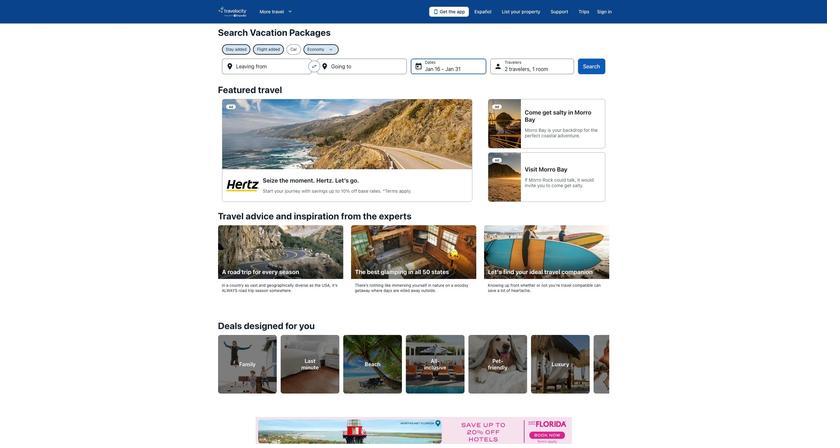 Task type: locate. For each thing, give the bounding box(es) containing it.
main content
[[0, 23, 827, 445]]

featured travel region
[[214, 81, 613, 207]]

next image
[[605, 359, 613, 367]]

travelocity logo image
[[218, 7, 247, 17]]



Task type: describe. For each thing, give the bounding box(es) containing it.
download the app button image
[[433, 9, 439, 14]]

travel advice and inspiration from the experts region
[[214, 207, 613, 305]]

previous image
[[214, 359, 222, 367]]

swap origin and destination values image
[[311, 64, 317, 69]]



